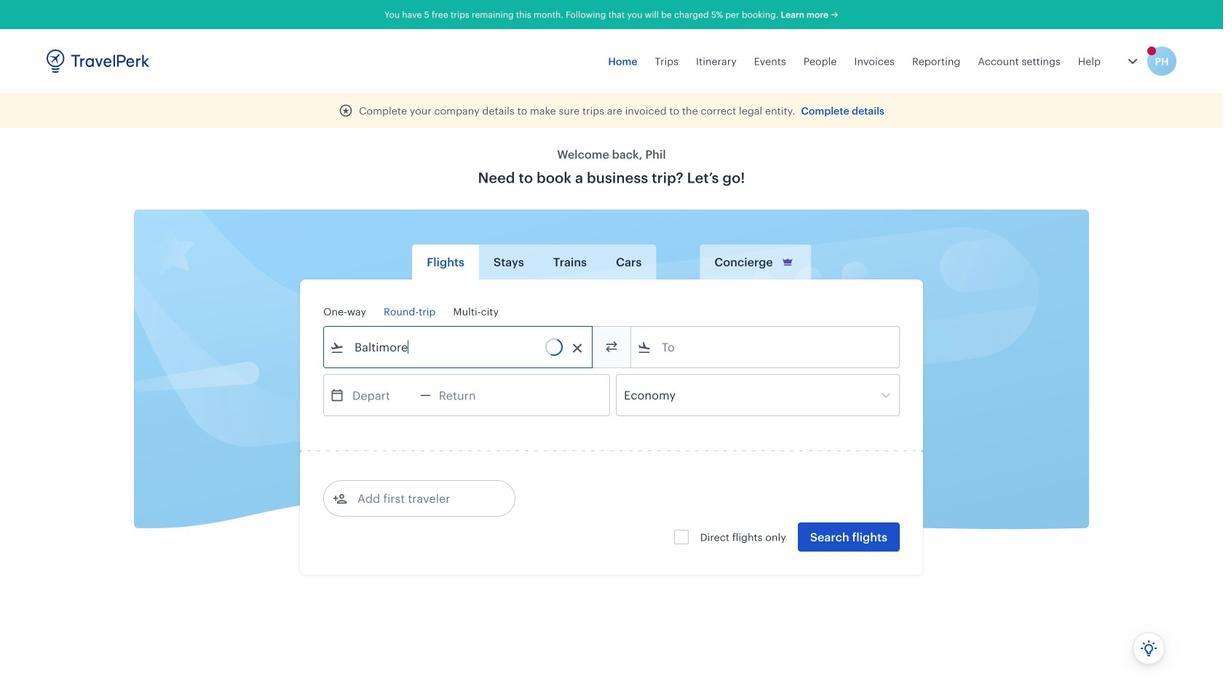 Task type: locate. For each thing, give the bounding box(es) containing it.
Return text field
[[431, 375, 507, 416]]

To search field
[[652, 336, 880, 359]]

Add first traveler search field
[[347, 487, 499, 510]]

Depart text field
[[344, 375, 420, 416]]



Task type: describe. For each thing, give the bounding box(es) containing it.
From search field
[[344, 336, 573, 359]]



